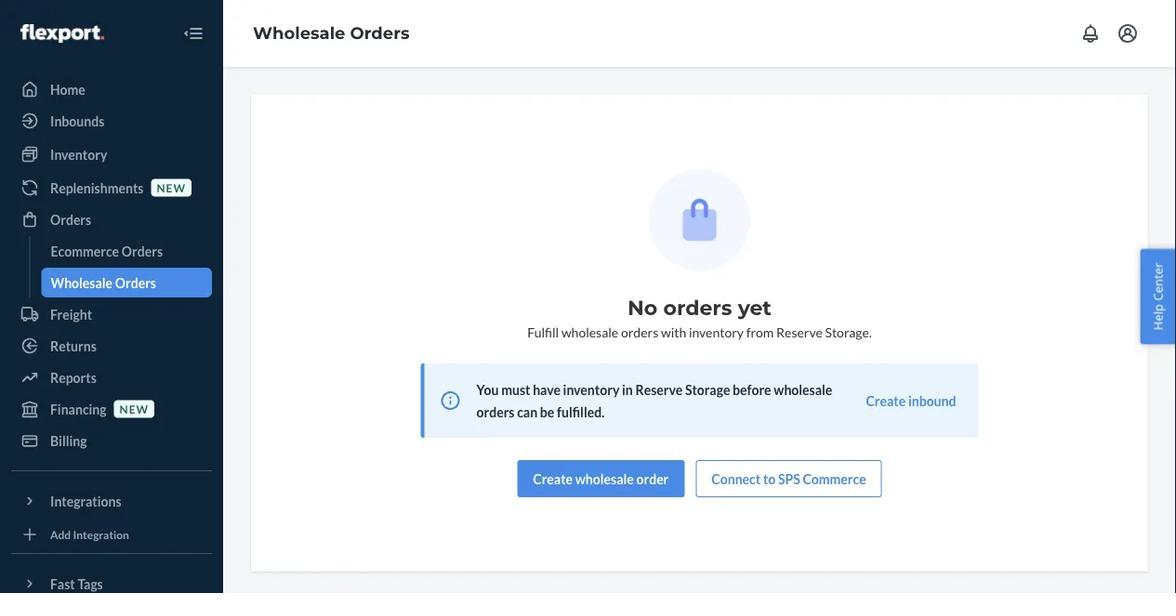 Task type: locate. For each thing, give the bounding box(es) containing it.
create inside button
[[533, 471, 573, 487]]

inventory right with
[[689, 324, 744, 340]]

billing
[[50, 433, 87, 449]]

1 horizontal spatial new
[[157, 181, 186, 194]]

no
[[628, 295, 658, 320]]

1 vertical spatial orders
[[621, 324, 659, 340]]

1 horizontal spatial reserve
[[777, 324, 823, 340]]

wholesale orders
[[253, 23, 410, 43], [51, 275, 156, 291]]

inventory inside no orders yet fulfill wholesale orders with inventory from reserve storage.
[[689, 324, 744, 340]]

0 horizontal spatial reserve
[[636, 382, 683, 398]]

reports link
[[11, 363, 212, 393]]

connect to sps commerce
[[712, 471, 867, 487]]

create inside button
[[866, 393, 906, 409]]

1 vertical spatial wholesale
[[774, 382, 833, 398]]

create down be
[[533, 471, 573, 487]]

1 vertical spatial new
[[120, 402, 149, 416]]

2 vertical spatial wholesale
[[576, 471, 634, 487]]

inventory
[[689, 324, 744, 340], [563, 382, 620, 398]]

0 horizontal spatial orders
[[477, 404, 515, 420]]

returns
[[50, 338, 97, 354]]

2 vertical spatial orders
[[477, 404, 515, 420]]

0 vertical spatial wholesale
[[562, 324, 619, 340]]

0 horizontal spatial create
[[533, 471, 573, 487]]

0 vertical spatial wholesale
[[253, 23, 345, 43]]

0 horizontal spatial wholesale
[[51, 275, 113, 291]]

connect to sps commerce link
[[696, 460, 882, 498]]

add
[[50, 528, 71, 541]]

replenishments
[[50, 180, 144, 196]]

create inbound button
[[866, 392, 957, 410]]

freight
[[50, 306, 92, 322]]

fast tags button
[[11, 569, 212, 593]]

create left inbound
[[866, 393, 906, 409]]

0 horizontal spatial inventory
[[563, 382, 620, 398]]

wholesale
[[253, 23, 345, 43], [51, 275, 113, 291]]

freight link
[[11, 299, 212, 329]]

0 vertical spatial orders
[[664, 295, 732, 320]]

storage.
[[825, 324, 872, 340]]

to
[[764, 471, 776, 487]]

new for financing
[[120, 402, 149, 416]]

open notifications image
[[1080, 22, 1102, 45]]

inventory up fulfilled.
[[563, 382, 620, 398]]

wholesale right 'fulfill'
[[562, 324, 619, 340]]

reserve right from
[[777, 324, 823, 340]]

you
[[477, 382, 499, 398]]

order
[[637, 471, 669, 487]]

wholesale right the before
[[774, 382, 833, 398]]

ecommerce orders link
[[41, 236, 212, 266]]

wholesale inside the you must have inventory in reserve storage before wholesale orders can be fulfilled.
[[774, 382, 833, 398]]

be
[[540, 404, 555, 420]]

wholesale left order at the right
[[576, 471, 634, 487]]

wholesale
[[562, 324, 619, 340], [774, 382, 833, 398], [576, 471, 634, 487]]

0 vertical spatial new
[[157, 181, 186, 194]]

0 vertical spatial inventory
[[689, 324, 744, 340]]

0 vertical spatial wholesale orders
[[253, 23, 410, 43]]

wholesale inside no orders yet fulfill wholesale orders with inventory from reserve storage.
[[562, 324, 619, 340]]

wholesale inside create wholesale order button
[[576, 471, 634, 487]]

yet
[[738, 295, 772, 320]]

commerce
[[803, 471, 867, 487]]

returns link
[[11, 331, 212, 361]]

0 horizontal spatial new
[[120, 402, 149, 416]]

from
[[747, 324, 774, 340]]

1 vertical spatial wholesale orders
[[51, 275, 156, 291]]

before
[[733, 382, 772, 398]]

1 horizontal spatial inventory
[[689, 324, 744, 340]]

1 vertical spatial reserve
[[636, 382, 683, 398]]

reserve right the in on the right of the page
[[636, 382, 683, 398]]

new down reports link
[[120, 402, 149, 416]]

add integration link
[[11, 524, 212, 546]]

1 vertical spatial create
[[533, 471, 573, 487]]

0 vertical spatial wholesale orders link
[[253, 23, 410, 43]]

create wholesale order button
[[517, 460, 685, 498]]

with
[[661, 324, 687, 340]]

1 horizontal spatial wholesale orders link
[[253, 23, 410, 43]]

new up the 'orders' link
[[157, 181, 186, 194]]

0 vertical spatial create
[[866, 393, 906, 409]]

orders down the no on the right of the page
[[621, 324, 659, 340]]

1 horizontal spatial create
[[866, 393, 906, 409]]

orders down you
[[477, 404, 515, 420]]

create
[[866, 393, 906, 409], [533, 471, 573, 487]]

wholesale orders link
[[253, 23, 410, 43], [41, 268, 212, 298]]

you must have inventory in reserve storage before wholesale orders can be fulfilled.
[[477, 382, 833, 420]]

fast tags
[[50, 576, 103, 592]]

1 horizontal spatial wholesale
[[253, 23, 345, 43]]

reserve
[[777, 324, 823, 340], [636, 382, 683, 398]]

home link
[[11, 74, 212, 104]]

new
[[157, 181, 186, 194], [120, 402, 149, 416]]

connect
[[712, 471, 761, 487]]

financing
[[50, 401, 107, 417]]

help
[[1150, 304, 1167, 330]]

orders
[[664, 295, 732, 320], [621, 324, 659, 340], [477, 404, 515, 420]]

fast
[[50, 576, 75, 592]]

1 vertical spatial wholesale orders link
[[41, 268, 212, 298]]

ecommerce
[[51, 243, 119, 259]]

0 vertical spatial reserve
[[777, 324, 823, 340]]

1 vertical spatial inventory
[[563, 382, 620, 398]]

no orders yet fulfill wholesale orders with inventory from reserve storage.
[[528, 295, 872, 340]]

orders
[[350, 23, 410, 43], [50, 212, 91, 227], [122, 243, 163, 259], [115, 275, 156, 291]]

storage
[[685, 382, 730, 398]]

create wholesale order link
[[517, 460, 685, 498]]

orders up with
[[664, 295, 732, 320]]

1 horizontal spatial wholesale orders
[[253, 23, 410, 43]]



Task type: vqa. For each thing, say whether or not it's contained in the screenshot.
Ecommerce Orders
yes



Task type: describe. For each thing, give the bounding box(es) containing it.
new for replenishments
[[157, 181, 186, 194]]

integration
[[73, 528, 129, 541]]

open account menu image
[[1117, 22, 1139, 45]]

empty list image
[[649, 169, 751, 271]]

home
[[50, 81, 85, 97]]

in
[[622, 382, 633, 398]]

create inbound
[[866, 393, 957, 409]]

inbounds
[[50, 113, 104, 129]]

help center button
[[1141, 249, 1177, 344]]

integrations
[[50, 493, 121, 509]]

inventory inside the you must have inventory in reserve storage before wholesale orders can be fulfilled.
[[563, 382, 620, 398]]

2 horizontal spatial orders
[[664, 295, 732, 320]]

inventory link
[[11, 140, 212, 169]]

close navigation image
[[182, 22, 205, 45]]

fulfilled.
[[557, 404, 605, 420]]

billing link
[[11, 426, 212, 456]]

inbounds link
[[11, 106, 212, 136]]

can
[[517, 404, 538, 420]]

1 vertical spatial wholesale
[[51, 275, 113, 291]]

reserve inside no orders yet fulfill wholesale orders with inventory from reserve storage.
[[777, 324, 823, 340]]

0 horizontal spatial wholesale orders link
[[41, 268, 212, 298]]

0 horizontal spatial wholesale orders
[[51, 275, 156, 291]]

create wholesale order
[[533, 471, 669, 487]]

inventory
[[50, 146, 107, 162]]

ecommerce orders
[[51, 243, 163, 259]]

reports
[[50, 370, 97, 386]]

add integration
[[50, 528, 129, 541]]

connect to sps commerce button
[[696, 460, 882, 498]]

fulfill
[[528, 324, 559, 340]]

orders inside the you must have inventory in reserve storage before wholesale orders can be fulfilled.
[[477, 404, 515, 420]]

must
[[501, 382, 531, 398]]

reserve inside the you must have inventory in reserve storage before wholesale orders can be fulfilled.
[[636, 382, 683, 398]]

create for create inbound
[[866, 393, 906, 409]]

center
[[1150, 263, 1167, 301]]

flexport logo image
[[20, 24, 104, 43]]

inbound
[[909, 393, 957, 409]]

integrations button
[[11, 486, 212, 516]]

orders inside ecommerce orders link
[[122, 243, 163, 259]]

sps
[[778, 471, 801, 487]]

have
[[533, 382, 561, 398]]

tags
[[78, 576, 103, 592]]

help center
[[1150, 263, 1167, 330]]

orders inside the 'orders' link
[[50, 212, 91, 227]]

orders link
[[11, 205, 212, 234]]

create for create wholesale order
[[533, 471, 573, 487]]

1 horizontal spatial orders
[[621, 324, 659, 340]]



